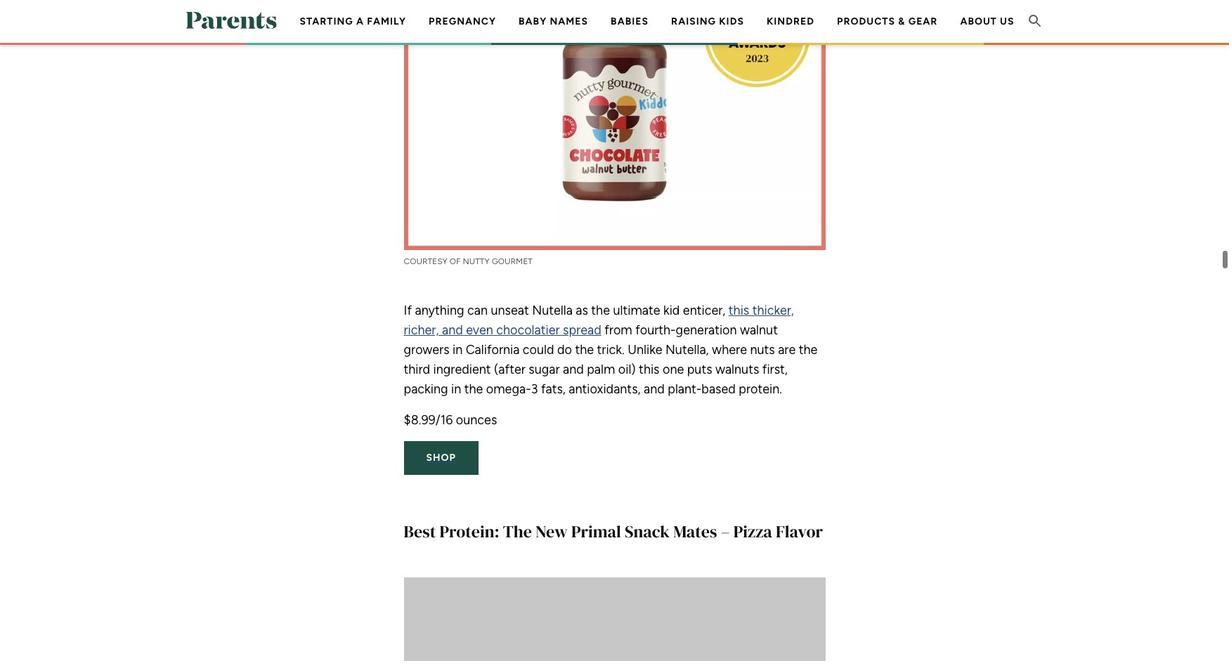 Task type: vqa. For each thing, say whether or not it's contained in the screenshot.
the more.
no



Task type: locate. For each thing, give the bounding box(es) containing it.
about us link
[[961, 15, 1015, 27]]

gear
[[909, 15, 938, 27]]

in down ingredient
[[451, 382, 461, 397]]

products & gear
[[838, 15, 938, 27]]

starting a family
[[300, 15, 406, 27]]

do
[[558, 342, 572, 358]]

best protein: the new primal snack mates – pizza flavor
[[404, 520, 824, 543]]

0 vertical spatial and
[[442, 323, 463, 338]]

unlike
[[628, 342, 663, 358]]

pregnancy
[[429, 15, 496, 27]]

raising kids link
[[672, 15, 745, 27]]

pizza
[[734, 520, 773, 543]]

0 horizontal spatial and
[[442, 323, 463, 338]]

babies
[[611, 15, 649, 27]]

products
[[838, 15, 896, 27]]

baby names
[[519, 15, 589, 27]]

shop link
[[404, 441, 479, 475]]

2 horizontal spatial and
[[644, 382, 665, 397]]

starting a family link
[[300, 15, 406, 27]]

1 horizontal spatial and
[[563, 362, 584, 377]]

1 vertical spatial this
[[639, 362, 660, 377]]

palm
[[587, 362, 616, 377]]

thicker,
[[753, 303, 795, 318]]

antioxidants,
[[569, 382, 641, 397]]

0 horizontal spatial this
[[639, 362, 660, 377]]

kindred
[[767, 15, 815, 27]]

1 horizontal spatial this
[[729, 303, 750, 318]]

oil)
[[619, 362, 636, 377]]

third
[[404, 362, 430, 377]]

snack
[[625, 520, 670, 543]]

the
[[592, 303, 610, 318], [576, 342, 594, 358], [799, 342, 818, 358], [465, 382, 483, 397]]

this up walnut
[[729, 303, 750, 318]]

in up ingredient
[[453, 342, 463, 358]]

kindred link
[[767, 15, 815, 27]]

jar of nutty gourmet chocolate walnut butter image
[[404, 0, 826, 250]]

puts
[[688, 362, 713, 377]]

baby
[[519, 15, 547, 27]]

and down one
[[644, 382, 665, 397]]

sugar
[[529, 362, 560, 377]]

this
[[729, 303, 750, 318], [639, 362, 660, 377]]

spread
[[563, 323, 602, 338]]

nuts
[[751, 342, 775, 358]]

about
[[961, 15, 998, 27]]

based
[[702, 382, 736, 397]]

could
[[523, 342, 555, 358]]

the down spread
[[576, 342, 594, 358]]

a
[[357, 15, 364, 27]]

plant-
[[668, 382, 702, 397]]

about us
[[961, 15, 1015, 27]]

the
[[503, 520, 532, 543]]

enticer,
[[683, 303, 726, 318]]

this thicker, richer, and even chocolatier spread
[[404, 303, 795, 338]]

in
[[453, 342, 463, 358], [451, 382, 461, 397]]

raising kids
[[672, 15, 745, 27]]

fourth-
[[636, 323, 676, 338]]

anything
[[415, 303, 465, 318]]

best
[[404, 520, 436, 543]]

$8.99/16 ounces
[[404, 413, 497, 428]]

kid
[[664, 303, 680, 318]]

ingredient
[[434, 362, 491, 377]]

raising
[[672, 15, 717, 27]]

(after
[[494, 362, 526, 377]]

pregnancy link
[[429, 15, 496, 27]]

ounces
[[456, 413, 497, 428]]

2 vertical spatial and
[[644, 382, 665, 397]]

this inside this thicker, richer, and even chocolatier spread
[[729, 303, 750, 318]]

this down "unlike"
[[639, 362, 660, 377]]

and down anything
[[442, 323, 463, 338]]

nutella,
[[666, 342, 709, 358]]

where
[[712, 342, 748, 358]]

and
[[442, 323, 463, 338], [563, 362, 584, 377], [644, 382, 665, 397]]

nutty
[[463, 257, 490, 266]]

courtesy of nutty gourmet
[[404, 257, 533, 266]]

first,
[[763, 362, 788, 377]]

0 vertical spatial this
[[729, 303, 750, 318]]

and down do
[[563, 362, 584, 377]]

growers
[[404, 342, 450, 358]]

from fourth-generation walnut growers in california could do the trick. unlike nutella, where nuts are the third ingredient (after sugar and palm oil) this one puts walnuts first, packing in the omega-3 fats, antioxidants, and plant-based protein.
[[404, 323, 818, 397]]



Task type: describe. For each thing, give the bounding box(es) containing it.
richer,
[[404, 323, 439, 338]]

if anything can unseat nutella as the ultimate kid enticer,
[[404, 303, 729, 318]]

names
[[550, 15, 589, 27]]

search image
[[1027, 12, 1044, 29]]

are
[[779, 342, 796, 358]]

the right are
[[799, 342, 818, 358]]

1 vertical spatial in
[[451, 382, 461, 397]]

visit parents' homepage image
[[186, 12, 277, 29]]

chocolatier
[[497, 323, 560, 338]]

nutella
[[532, 303, 573, 318]]

kids
[[720, 15, 745, 27]]

walnuts
[[716, 362, 760, 377]]

3
[[531, 382, 538, 397]]

trick.
[[597, 342, 625, 358]]

$8.99/16
[[404, 413, 453, 428]]

–
[[721, 520, 730, 543]]

products & gear link
[[838, 15, 938, 27]]

mates
[[674, 520, 718, 543]]

&
[[899, 15, 906, 27]]

new
[[536, 520, 568, 543]]

starting
[[300, 15, 353, 27]]

header navigation
[[289, 0, 1026, 88]]

flavor
[[776, 520, 824, 543]]

walnut
[[741, 323, 778, 338]]

omega-
[[486, 382, 531, 397]]

this thicker, richer, and even chocolatier spread link
[[404, 303, 795, 338]]

the right as
[[592, 303, 610, 318]]

courtesy
[[404, 257, 448, 266]]

generation
[[676, 323, 737, 338]]

of
[[450, 257, 461, 266]]

california
[[466, 342, 520, 358]]

can
[[468, 303, 488, 318]]

and inside this thicker, richer, and even chocolatier spread
[[442, 323, 463, 338]]

ultimate
[[614, 303, 661, 318]]

primal
[[572, 520, 622, 543]]

protein.
[[739, 382, 783, 397]]

from
[[605, 323, 633, 338]]

even
[[466, 323, 494, 338]]

baby names link
[[519, 15, 589, 27]]

1 vertical spatial and
[[563, 362, 584, 377]]

gourmet
[[492, 257, 533, 266]]

shop
[[427, 452, 456, 464]]

as
[[576, 303, 589, 318]]

protein:
[[440, 520, 500, 543]]

0 vertical spatial in
[[453, 342, 463, 358]]

us
[[1001, 15, 1015, 27]]

one
[[663, 362, 684, 377]]

this inside 'from fourth-generation walnut growers in california could do the trick. unlike nutella, where nuts are the third ingredient (after sugar and palm oil) this one puts walnuts first, packing in the omega-3 fats, antioxidants, and plant-based protein.'
[[639, 362, 660, 377]]

if
[[404, 303, 412, 318]]

babies link
[[611, 15, 649, 27]]

fats,
[[541, 382, 566, 397]]

packing
[[404, 382, 448, 397]]

the down ingredient
[[465, 382, 483, 397]]

unseat
[[491, 303, 529, 318]]

pack of the new primal pizza-flavored chicken sticks image
[[404, 578, 826, 662]]

family
[[367, 15, 406, 27]]



